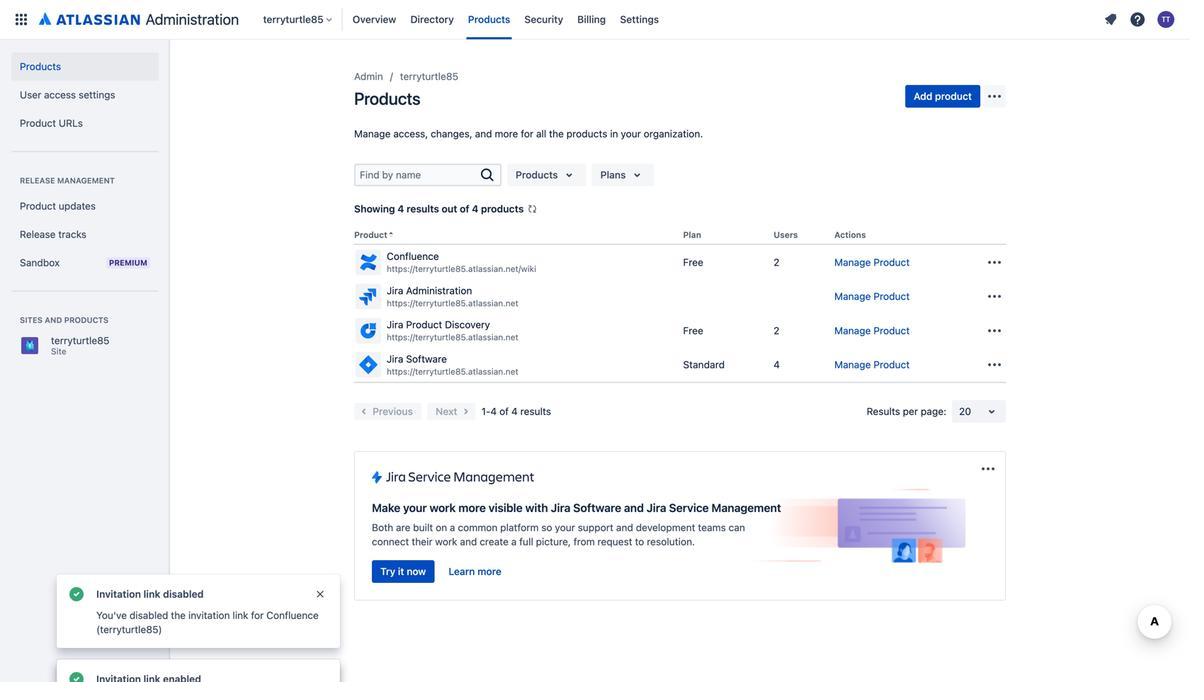 Task type: locate. For each thing, give the bounding box(es) containing it.
products left "in"
[[567, 128, 608, 140]]

0 vertical spatial work
[[430, 501, 456, 515]]

4 manage product link from the top
[[835, 359, 910, 371]]

more
[[495, 128, 518, 140], [459, 501, 486, 515], [478, 566, 502, 578]]

free
[[683, 256, 704, 268], [683, 325, 704, 336]]

1 vertical spatial 2
[[774, 325, 780, 336]]

1 vertical spatial https://terryturtle85.atlassian.net
[[387, 333, 519, 342]]

showing 4 results out of 4 products
[[354, 203, 524, 215]]

products left refresh icon
[[481, 203, 524, 215]]

1 vertical spatial products link
[[11, 52, 159, 81]]

the right all
[[549, 128, 564, 140]]

1 horizontal spatial link
[[233, 610, 248, 621]]

1 manage product from the top
[[835, 256, 910, 268]]

jira software https://terryturtle85.atlassian.net
[[387, 353, 519, 377]]

connect
[[372, 536, 409, 548]]

you've
[[96, 610, 127, 621]]

0 vertical spatial terryturtle85
[[263, 13, 324, 25]]

confluence down dismiss icon
[[266, 610, 319, 621]]

1 horizontal spatial your
[[555, 522, 575, 534]]

out
[[442, 203, 457, 215]]

4 manage product from the top
[[835, 359, 910, 371]]

0 vertical spatial 2
[[774, 256, 780, 268]]

jira product discovery https://terryturtle85.atlassian.net
[[387, 319, 519, 342]]

free for product
[[683, 325, 704, 336]]

0 horizontal spatial a
[[450, 522, 455, 534]]

0 vertical spatial results
[[407, 203, 439, 215]]

1 vertical spatial free
[[683, 325, 704, 336]]

products inside global navigation 'element'
[[468, 13, 510, 25]]

built
[[413, 522, 433, 534]]

0 vertical spatial for
[[521, 128, 534, 140]]

products up user
[[20, 61, 61, 72]]

of right 1-
[[500, 406, 509, 417]]

teams
[[698, 522, 726, 534]]

1 vertical spatial terryturtle85
[[400, 71, 459, 82]]

2 2 from the top
[[774, 325, 780, 336]]

0 horizontal spatial for
[[251, 610, 264, 621]]

0 vertical spatial confluence
[[387, 251, 439, 262]]

updates
[[59, 200, 96, 212]]

0 vertical spatial your
[[621, 128, 641, 140]]

product
[[20, 117, 56, 129], [20, 200, 56, 212], [354, 230, 388, 240], [874, 256, 910, 268], [874, 291, 910, 302], [406, 319, 442, 331], [874, 325, 910, 336], [874, 359, 910, 371]]

user access settings
[[20, 89, 115, 101]]

the left invitation on the left of page
[[171, 610, 186, 621]]

terryturtle85 for terryturtle85 link in the left top of the page
[[400, 71, 459, 82]]

3 manage product from the top
[[835, 325, 910, 336]]

confluence image
[[357, 251, 380, 274], [357, 251, 380, 274]]

work down on
[[435, 536, 457, 548]]

add product button
[[906, 85, 981, 108]]

2 vertical spatial your
[[555, 522, 575, 534]]

of right the out
[[460, 203, 470, 215]]

0 vertical spatial free
[[683, 256, 704, 268]]

software up support
[[573, 501, 622, 515]]

jira inside jira product discovery https://terryturtle85.atlassian.net
[[387, 319, 404, 331]]

0 horizontal spatial software
[[406, 353, 447, 365]]

for inside you've disabled the invitation link for confluence (terryturtle85)
[[251, 610, 264, 621]]

on
[[436, 522, 447, 534]]

administration up toggle navigation icon
[[146, 10, 239, 28]]

1 horizontal spatial results
[[521, 406, 551, 417]]

are
[[396, 522, 411, 534]]

dismiss image
[[315, 589, 326, 600]]

administration inside global navigation 'element'
[[146, 10, 239, 28]]

atlassian image
[[39, 10, 140, 27], [39, 10, 140, 27]]

settings
[[620, 13, 659, 25]]

1 horizontal spatial a
[[511, 536, 517, 548]]

1-
[[482, 406, 491, 417]]

1 horizontal spatial confluence
[[387, 251, 439, 262]]

products link left security link
[[464, 8, 515, 31]]

disabled down invitation link disabled
[[130, 610, 168, 621]]

20
[[959, 406, 972, 417]]

release management
[[20, 176, 115, 185]]

jira administration https://terryturtle85.atlassian.net
[[387, 285, 519, 308]]

https://terryturtle85.atlassian.net for jira administration
[[387, 298, 519, 308]]

account image
[[1158, 11, 1175, 28]]

manage for jira product discovery
[[835, 325, 871, 336]]

1 horizontal spatial administration
[[406, 285, 472, 296]]

1 release from the top
[[20, 176, 55, 185]]

1 vertical spatial your
[[403, 501, 427, 515]]

their
[[412, 536, 433, 548]]

more image
[[980, 461, 997, 478]]

products link up settings on the top left of the page
[[11, 52, 159, 81]]

jira software image
[[357, 354, 380, 376]]

open image
[[984, 403, 1001, 420]]

1 horizontal spatial for
[[521, 128, 534, 140]]

2 free from the top
[[683, 325, 704, 336]]

previous image
[[356, 403, 373, 420]]

link right invitation
[[144, 589, 160, 600]]

3 https://terryturtle85.atlassian.net from the top
[[387, 367, 519, 377]]

free for https://terryturtle85.atlassian.net/wiki
[[683, 256, 704, 268]]

link
[[144, 589, 160, 600], [233, 610, 248, 621]]

free up standard at the right bottom of page
[[683, 325, 704, 336]]

all
[[536, 128, 547, 140]]

manage
[[354, 128, 391, 140], [835, 256, 871, 268], [835, 291, 871, 302], [835, 325, 871, 336], [835, 359, 871, 371]]

confluence inside the confluence https://terryturtle85.atlassian.net/wiki
[[387, 251, 439, 262]]

your
[[621, 128, 641, 140], [403, 501, 427, 515], [555, 522, 575, 534]]

confluence up https://terryturtle85.atlassian.net/wiki
[[387, 251, 439, 262]]

products up terryturtle85 site
[[64, 316, 109, 325]]

0 vertical spatial release
[[20, 176, 55, 185]]

jira inside jira software https://terryturtle85.atlassian.net
[[387, 353, 404, 365]]

sites
[[20, 316, 43, 325]]

1 vertical spatial software
[[573, 501, 622, 515]]

1 horizontal spatial products
[[481, 203, 524, 215]]

service
[[669, 501, 709, 515]]

your right the so
[[555, 522, 575, 534]]

more left all
[[495, 128, 518, 140]]

1 horizontal spatial the
[[549, 128, 564, 140]]

0 horizontal spatial products
[[64, 316, 109, 325]]

https://terryturtle85.atlassian.net for jira software
[[387, 367, 519, 377]]

products
[[567, 128, 608, 140], [481, 203, 524, 215], [64, 316, 109, 325]]

create
[[480, 536, 509, 548]]

directory link
[[406, 8, 458, 31]]

with
[[525, 501, 548, 515]]

try it now button
[[372, 561, 435, 583]]

more right learn
[[478, 566, 502, 578]]

1 https://terryturtle85.atlassian.net from the top
[[387, 298, 519, 308]]

1 free from the top
[[683, 256, 704, 268]]

products up refresh icon
[[516, 169, 558, 181]]

results left the out
[[407, 203, 439, 215]]

products left security
[[468, 13, 510, 25]]

terryturtle85 site
[[51, 335, 109, 356]]

https://terryturtle85.atlassian.net up discovery
[[387, 298, 519, 308]]

a right on
[[450, 522, 455, 534]]

0 horizontal spatial administration
[[146, 10, 239, 28]]

1 vertical spatial of
[[500, 406, 509, 417]]

for left all
[[521, 128, 534, 140]]

2 manage product from the top
[[835, 291, 910, 302]]

results right 1-
[[521, 406, 551, 417]]

per
[[903, 406, 918, 417]]

jira administration image
[[357, 285, 380, 308]]

products inside popup button
[[516, 169, 558, 181]]

jira inside jira administration https://terryturtle85.atlassian.net
[[387, 285, 404, 296]]

0 vertical spatial products link
[[464, 8, 515, 31]]

1 vertical spatial administration
[[406, 285, 472, 296]]

common
[[458, 522, 498, 534]]

a left the full
[[511, 536, 517, 548]]

help icon image
[[1130, 11, 1147, 28]]

1 vertical spatial link
[[233, 610, 248, 621]]

https://terryturtle85.atlassian.net down discovery
[[387, 333, 519, 342]]

more up common
[[459, 501, 486, 515]]

invitation
[[188, 610, 230, 621]]

1 vertical spatial disabled
[[130, 610, 168, 621]]

terryturtle85 button
[[259, 8, 338, 31]]

0 vertical spatial of
[[460, 203, 470, 215]]

2 horizontal spatial your
[[621, 128, 641, 140]]

1 vertical spatial the
[[171, 610, 186, 621]]

2 vertical spatial terryturtle85
[[51, 335, 109, 347]]

premium
[[109, 258, 147, 268]]

confluence
[[387, 251, 439, 262], [266, 610, 319, 621]]

link right invitation on the left of page
[[233, 610, 248, 621]]

administration link
[[34, 8, 245, 31]]

access
[[44, 89, 76, 101]]

(terryturtle85)
[[96, 624, 162, 636]]

page:
[[921, 406, 947, 417]]

admin
[[354, 71, 383, 82]]

overview
[[353, 13, 396, 25]]

release
[[20, 176, 55, 185], [20, 229, 56, 240]]

2 https://terryturtle85.atlassian.net from the top
[[387, 333, 519, 342]]

0 horizontal spatial results
[[407, 203, 439, 215]]

terryturtle85 for terryturtle85 popup button
[[263, 13, 324, 25]]

billing
[[578, 13, 606, 25]]

learn more button
[[440, 561, 510, 583]]

tracks
[[58, 229, 86, 240]]

1 vertical spatial for
[[251, 610, 264, 621]]

release up 'sandbox'
[[20, 229, 56, 240]]

and down common
[[460, 536, 477, 548]]

site
[[51, 347, 66, 356]]

for right invitation on the left of page
[[251, 610, 264, 621]]

work up on
[[430, 501, 456, 515]]

administration inside jira administration https://terryturtle85.atlassian.net
[[406, 285, 472, 296]]

search image
[[479, 167, 496, 184]]

release tracks link
[[11, 220, 159, 249]]

0 horizontal spatial your
[[403, 501, 427, 515]]

2 vertical spatial more
[[478, 566, 502, 578]]

1 vertical spatial more
[[459, 501, 486, 515]]

1 manage product link from the top
[[835, 256, 910, 268]]

products
[[468, 13, 510, 25], [20, 61, 61, 72], [354, 89, 421, 108], [516, 169, 558, 181]]

release for release management
[[20, 176, 55, 185]]

manage for jira software
[[835, 359, 871, 371]]

1 vertical spatial results
[[521, 406, 551, 417]]

0 vertical spatial administration
[[146, 10, 239, 28]]

for
[[521, 128, 534, 140], [251, 610, 264, 621]]

2 vertical spatial https://terryturtle85.atlassian.net
[[387, 367, 519, 377]]

the
[[549, 128, 564, 140], [171, 610, 186, 621]]

disabled
[[163, 589, 204, 600], [130, 610, 168, 621]]

0 horizontal spatial the
[[171, 610, 186, 621]]

1 horizontal spatial terryturtle85
[[263, 13, 324, 25]]

manage product link for https://terryturtle85.atlassian.net/wiki
[[835, 256, 910, 268]]

plans
[[601, 169, 626, 181]]

https://terryturtle85.atlassian.net down jira product discovery https://terryturtle85.atlassian.net
[[387, 367, 519, 377]]

and
[[475, 128, 492, 140], [45, 316, 62, 325], [624, 501, 644, 515], [616, 522, 633, 534], [460, 536, 477, 548]]

link inside you've disabled the invitation link for confluence (terryturtle85)
[[233, 610, 248, 621]]

0 horizontal spatial link
[[144, 589, 160, 600]]

security link
[[520, 8, 568, 31]]

administration
[[146, 10, 239, 28], [406, 285, 472, 296]]

the inside you've disabled the invitation link for confluence (terryturtle85)
[[171, 610, 186, 621]]

software
[[406, 353, 447, 365], [573, 501, 622, 515]]

your right "in"
[[621, 128, 641, 140]]

1 horizontal spatial software
[[573, 501, 622, 515]]

your up the built
[[403, 501, 427, 515]]

2 horizontal spatial products
[[567, 128, 608, 140]]

2 horizontal spatial terryturtle85
[[400, 71, 459, 82]]

0 horizontal spatial products link
[[11, 52, 159, 81]]

user access settings link
[[11, 81, 159, 109]]

product updates
[[20, 200, 96, 212]]

terryturtle85 inside popup button
[[263, 13, 324, 25]]

3 manage product link from the top
[[835, 325, 910, 336]]

0 horizontal spatial confluence
[[266, 610, 319, 621]]

of
[[460, 203, 470, 215], [500, 406, 509, 417]]

disabled up invitation on the left of page
[[163, 589, 204, 600]]

0 vertical spatial https://terryturtle85.atlassian.net
[[387, 298, 519, 308]]

free down the plan
[[683, 256, 704, 268]]

jira product discovery image
[[357, 319, 380, 342], [357, 319, 380, 342]]

release up product updates
[[20, 176, 55, 185]]

administration down https://terryturtle85.atlassian.net/wiki
[[406, 285, 472, 296]]

https://terryturtle85.atlassian.net
[[387, 298, 519, 308], [387, 333, 519, 342], [387, 367, 519, 377]]

add
[[914, 90, 933, 102]]

more inside button
[[478, 566, 502, 578]]

1 vertical spatial release
[[20, 229, 56, 240]]

1 horizontal spatial of
[[500, 406, 509, 417]]

2 manage product link from the top
[[835, 291, 910, 302]]

jira service management image
[[372, 469, 534, 486], [372, 469, 534, 486]]

learn more
[[449, 566, 502, 578]]

1 2 from the top
[[774, 256, 780, 268]]

1 vertical spatial a
[[511, 536, 517, 548]]

software down jira product discovery https://terryturtle85.atlassian.net
[[406, 353, 447, 365]]

1 vertical spatial confluence
[[266, 610, 319, 621]]

0 horizontal spatial of
[[460, 203, 470, 215]]

2 release from the top
[[20, 229, 56, 240]]

0 vertical spatial software
[[406, 353, 447, 365]]

manage product link for product
[[835, 325, 910, 336]]



Task type: describe. For each thing, give the bounding box(es) containing it.
support
[[578, 522, 614, 534]]

access,
[[393, 128, 428, 140]]

product updates link
[[11, 192, 159, 220]]

urls
[[59, 117, 83, 129]]

organization.
[[644, 128, 703, 140]]

next image
[[458, 403, 475, 420]]

products down admin link
[[354, 89, 421, 108]]

1 vertical spatial products
[[481, 203, 524, 215]]

2 vertical spatial products
[[64, 316, 109, 325]]

administration banner
[[0, 0, 1191, 40]]

try it now
[[381, 566, 426, 578]]

billing link
[[573, 8, 610, 31]]

invitation link disabled
[[96, 589, 204, 600]]

standard
[[683, 359, 725, 371]]

toggle navigation image
[[156, 57, 187, 85]]

Search text field
[[356, 165, 479, 185]]

management
[[712, 501, 781, 515]]

and right sites
[[45, 316, 62, 325]]

visible
[[489, 501, 523, 515]]

and right the changes,
[[475, 128, 492, 140]]

manage product for product
[[835, 325, 910, 336]]

in
[[610, 128, 618, 140]]

actions
[[835, 230, 866, 240]]

to
[[635, 536, 644, 548]]

try
[[381, 566, 396, 578]]

sites and products
[[20, 316, 109, 325]]

appswitcher icon image
[[13, 11, 30, 28]]

users
[[774, 230, 798, 240]]

product inside jira product discovery https://terryturtle85.atlassian.net
[[406, 319, 442, 331]]

https://terryturtle85.atlassian.net/wiki
[[387, 264, 536, 274]]

picture,
[[536, 536, 571, 548]]

1-4 of 4 results
[[482, 406, 551, 417]]

0 vertical spatial disabled
[[163, 589, 204, 600]]

product recommendation banner banner
[[354, 451, 1006, 601]]

settings link
[[616, 8, 663, 31]]

0 vertical spatial the
[[549, 128, 564, 140]]

make your work more visible with jira software and jira service management both are built on a common platform so your support and development teams can connect their work and create a full picture, from request to resolution.
[[372, 501, 781, 548]]

showing
[[354, 203, 395, 215]]

1 vertical spatial work
[[435, 536, 457, 548]]

request
[[598, 536, 633, 548]]

both
[[372, 522, 393, 534]]

software inside jira software https://terryturtle85.atlassian.net
[[406, 353, 447, 365]]

management
[[57, 176, 115, 185]]

more inside make your work more visible with jira software and jira service management both are built on a common platform so your support and development teams can connect their work and create a full picture, from request to resolution.
[[459, 501, 486, 515]]

platform
[[500, 522, 539, 534]]

jira administration image
[[357, 285, 380, 308]]

invitation
[[96, 589, 141, 600]]

disabled inside you've disabled the invitation link for confluence (terryturtle85)
[[130, 610, 168, 621]]

discovery
[[445, 319, 490, 331]]

0 vertical spatial a
[[450, 522, 455, 534]]

software inside make your work more visible with jira software and jira service management both are built on a common platform so your support and development teams can connect their work and create a full picture, from request to resolution.
[[573, 501, 622, 515]]

confluence inside you've disabled the invitation link for confluence (terryturtle85)
[[266, 610, 319, 621]]

plans button
[[592, 164, 654, 186]]

so
[[542, 522, 552, 534]]

confluence https://terryturtle85.atlassian.net/wiki
[[387, 251, 536, 274]]

jira for jira software
[[387, 353, 404, 365]]

learn
[[449, 566, 475, 578]]

full
[[519, 536, 533, 548]]

terryturtle85 link
[[400, 68, 459, 85]]

now
[[407, 566, 426, 578]]

jira software image
[[357, 354, 380, 376]]

security
[[525, 13, 563, 25]]

manage access, changes, and more for all the products in your organization.
[[354, 128, 703, 140]]

manage for confluence
[[835, 256, 871, 268]]

make
[[372, 501, 401, 515]]

jira for jira product discovery
[[387, 319, 404, 331]]

product urls link
[[11, 109, 159, 137]]

2 for product
[[774, 325, 780, 336]]

resolution.
[[647, 536, 695, 548]]

0 vertical spatial products
[[567, 128, 608, 140]]

1 horizontal spatial products link
[[464, 8, 515, 31]]

results per page:
[[867, 406, 947, 417]]

manage product for https://terryturtle85.atlassian.net/wiki
[[835, 256, 910, 268]]

0 vertical spatial more
[[495, 128, 518, 140]]

you've disabled the invitation link for confluence (terryturtle85)
[[96, 610, 319, 636]]

release for release tracks
[[20, 229, 56, 240]]

for for more
[[521, 128, 534, 140]]

and up request
[[616, 522, 633, 534]]

0 vertical spatial link
[[144, 589, 160, 600]]

add product
[[914, 90, 972, 102]]

product urls
[[20, 117, 83, 129]]

development
[[636, 522, 696, 534]]

manage product link for software
[[835, 359, 910, 371]]

2 for https://terryturtle85.atlassian.net/wiki
[[774, 256, 780, 268]]

jira for jira administration
[[387, 285, 404, 296]]

can
[[729, 522, 745, 534]]

results
[[867, 406, 901, 417]]

manage product for software
[[835, 359, 910, 371]]

plan
[[683, 230, 702, 240]]

user
[[20, 89, 41, 101]]

overview link
[[348, 8, 401, 31]]

products button
[[507, 164, 586, 186]]

from
[[574, 536, 595, 548]]

product
[[935, 90, 972, 102]]

admin link
[[354, 68, 383, 85]]

settings
[[79, 89, 115, 101]]

for for link
[[251, 610, 264, 621]]

it
[[398, 566, 404, 578]]

refresh image
[[527, 203, 538, 215]]

global navigation element
[[9, 0, 1100, 39]]

0 horizontal spatial terryturtle85
[[51, 335, 109, 347]]

sandbox
[[20, 257, 60, 269]]

and up "to"
[[624, 501, 644, 515]]

directory
[[411, 13, 454, 25]]

release tracks
[[20, 229, 86, 240]]



Task type: vqa. For each thing, say whether or not it's contained in the screenshot.
Managed accounts link
no



